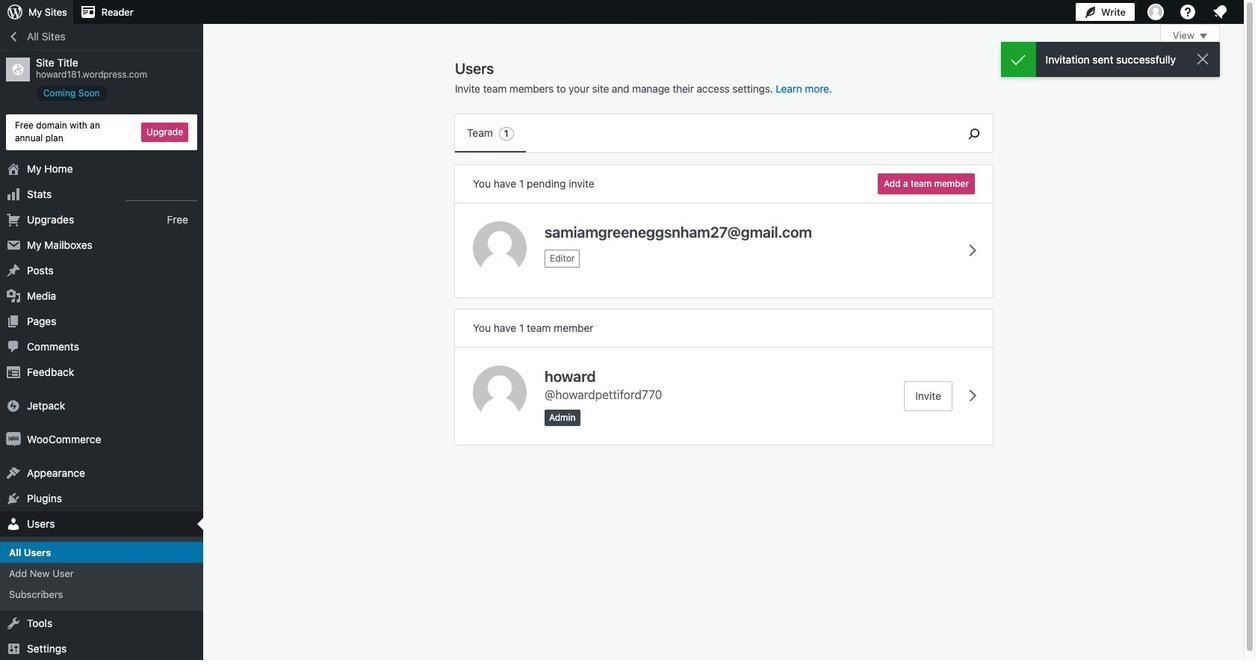 Task type: describe. For each thing, give the bounding box(es) containing it.
dismiss image
[[1195, 50, 1213, 68]]

1 img image from the top
[[6, 398, 21, 413]]

notice status
[[1001, 42, 1221, 77]]

help image
[[1180, 3, 1198, 21]]

howard image
[[473, 366, 527, 419]]

open search image
[[956, 124, 994, 142]]



Task type: locate. For each thing, give the bounding box(es) containing it.
2 img image from the top
[[6, 432, 21, 447]]

highest hourly views 0 image
[[126, 191, 197, 201]]

img image
[[6, 398, 21, 413], [6, 432, 21, 447]]

main content
[[455, 24, 1221, 445]]

manage your notifications image
[[1212, 3, 1230, 21]]

1 vertical spatial img image
[[6, 432, 21, 447]]

closed image
[[1201, 34, 1208, 39]]

None search field
[[956, 114, 994, 153]]

0 vertical spatial img image
[[6, 398, 21, 413]]

my profile image
[[1148, 4, 1165, 20]]



Task type: vqa. For each thing, say whether or not it's contained in the screenshot.
Highest Hourly Views 0 image
yes



